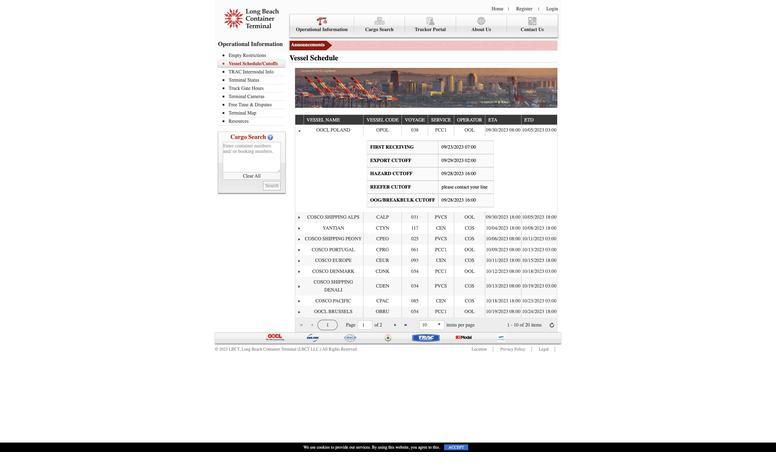 Task type: vqa. For each thing, say whether or not it's contained in the screenshot.


Task type: describe. For each thing, give the bounding box(es) containing it.
portugal
[[330, 247, 355, 253]]

08:00 for 10/12/2023 08:00
[[510, 269, 521, 274]]

pcc1 for 10/09/2023
[[436, 247, 447, 253]]

cosco shipping denali cell
[[304, 277, 364, 296]]

093
[[412, 258, 419, 263]]

ool for 10/19/2023 08:00 10/24/2023 18:00
[[465, 309, 475, 315]]

name
[[326, 117, 340, 123]]

20
[[526, 323, 531, 328]]

cdnk cell
[[364, 266, 402, 277]]

cos for 10/04/2023
[[465, 225, 475, 231]]

privacy
[[501, 347, 514, 352]]

row containing cosco europe
[[296, 256, 558, 266]]

03:00 for 10/12/2023 08:00 10/18/2023 03:00
[[546, 269, 557, 274]]

cosco shipping peony
[[305, 236, 362, 242]]

cosco for cosco portugal
[[312, 247, 328, 253]]

first
[[371, 144, 385, 150]]

voyage link
[[405, 115, 428, 125]]

accept button
[[445, 445, 469, 451]]

2 items from the left
[[532, 323, 542, 328]]

038
[[412, 128, 419, 133]]

you
[[411, 445, 418, 450]]

pvcs cell for 025
[[428, 234, 454, 245]]

please contact your line
[[442, 184, 488, 190]]

pvcs for 025
[[435, 236, 448, 242]]

we
[[304, 445, 309, 450]]

0 horizontal spatial operational information
[[218, 41, 283, 48]]

time
[[239, 102, 249, 108]]

reserved.
[[341, 347, 358, 352]]

10/15/2023
[[523, 258, 545, 263]]

the
[[356, 41, 365, 48]]

0 horizontal spatial 10
[[423, 322, 428, 328]]

calp cell
[[364, 212, 402, 223]]

cen for 085
[[437, 298, 446, 304]]

terminal status link
[[223, 77, 285, 83]]

09/30/2023 for 09/30/2023 08:00 10/05/2023 03:00
[[487, 128, 509, 133]]

page
[[346, 323, 356, 328]]

europe
[[333, 258, 352, 263]]

brussels
[[329, 309, 353, 315]]

oocl brussels cell
[[304, 307, 364, 318]]

use
[[310, 445, 316, 450]]

10/1/23 the gate will be closed october 5th, 7th and october 8th, 2nd shift. please refer to the truck gate hours web page for further gate details for the week.
[[335, 41, 698, 48]]

18:00 up 10/06/2023 08:00 10/11/2023 03:00
[[510, 225, 521, 231]]

cos cell for 10/06/2023 08:00
[[454, 234, 486, 245]]

18:00 up 10/04/2023 18:00 10/08/2023 18:00
[[510, 215, 521, 220]]

cen cell for 117
[[428, 223, 454, 234]]

5th,
[[436, 41, 444, 48]]

gate inside empty restrictions vessel schedule/cutoffs trac intermodal info terminal status truck gate hours terminal cameras free time & disputes terminal map resources
[[242, 86, 251, 91]]

117
[[412, 225, 419, 231]]

10/13/2023 03:00 cell
[[522, 245, 558, 256]]

agree
[[419, 445, 428, 450]]

1 horizontal spatial cargo search
[[366, 27, 394, 32]]

10/19/2023 03:00 cell
[[522, 277, 558, 296]]

shift.
[[502, 41, 514, 48]]

pcc1 cell for 10/12/2023 08:00
[[428, 266, 454, 277]]

cen cell for 085
[[428, 296, 454, 307]]

privacy policy
[[501, 347, 526, 352]]

1 horizontal spatial gate
[[366, 41, 376, 48]]

cpac cell
[[364, 296, 402, 307]]

2 for from the left
[[669, 41, 676, 48]]

061
[[412, 247, 419, 253]]

18:00 up 10/08/2023 18:00 cell
[[546, 215, 557, 220]]

vessel for vessel code
[[367, 117, 385, 123]]

054 for obru
[[412, 309, 419, 315]]

1 horizontal spatial 10
[[514, 323, 519, 328]]

contact us
[[521, 27, 544, 32]]

legal link
[[540, 347, 549, 352]]

09/29/2023
[[442, 158, 464, 163]]

oocl for oocl brussels
[[315, 309, 328, 315]]

09/30/2023 08:00 cell
[[486, 125, 522, 136]]

025 cell
[[402, 234, 428, 245]]

cutoff for export cutoff
[[392, 158, 412, 163]]

10/24/2023 18:00 cell
[[522, 307, 558, 318]]

hazard
[[371, 171, 392, 177]]

trac
[[229, 69, 242, 75]]

vessel inside empty restrictions vessel schedule/cutoffs trac intermodal info terminal status truck gate hours terminal cameras free time & disputes terminal map resources
[[229, 61, 241, 66]]

0 horizontal spatial cargo
[[231, 134, 247, 141]]

cpeo cell
[[364, 234, 402, 245]]

0 vertical spatial hours
[[582, 41, 595, 48]]

8th,
[[482, 41, 491, 48]]

1 horizontal spatial truck
[[556, 41, 569, 48]]

ceur cell
[[364, 256, 402, 266]]

row containing cosco portugal
[[296, 245, 558, 256]]

cosco for cosco europe
[[316, 258, 332, 263]]

ool cell for 09/30/2023 18:00
[[454, 212, 486, 223]]

09/23/2023
[[442, 144, 464, 150]]

cosco europe
[[316, 258, 352, 263]]

privacy policy link
[[501, 347, 526, 352]]

cargo search link
[[355, 16, 406, 33]]

intermodal
[[243, 69, 265, 75]]

cos for 10/13/2023
[[465, 284, 475, 289]]

ool cell for 09/30/2023 08:00
[[454, 125, 486, 136]]

terminal up free
[[229, 94, 246, 99]]

yantian
[[323, 225, 345, 231]]

refresh image
[[550, 323, 555, 328]]

cookies
[[317, 445, 330, 450]]

0 horizontal spatial to
[[331, 445, 335, 450]]

cos cell for 10/18/2023 18:00
[[454, 296, 486, 307]]

0 vertical spatial 10/11/2023
[[523, 236, 545, 242]]

10/08/2023
[[523, 225, 545, 231]]

pcc1 cell for 10/19/2023 08:00
[[428, 307, 454, 318]]

shipping for alps
[[325, 215, 347, 220]]

peony
[[346, 236, 362, 242]]

about us
[[472, 27, 492, 32]]

pcc1 cell for 09/30/2023 08:00
[[428, 125, 454, 136]]

02:00
[[466, 158, 477, 163]]

operational information inside menu bar
[[296, 27, 348, 32]]

cosco portugal
[[312, 247, 355, 253]]

cargo inside menu bar
[[366, 27, 379, 32]]

2 horizontal spatial gate
[[570, 41, 581, 48]]

schedule/cutoffs
[[243, 61, 278, 66]]

cden cell
[[364, 277, 402, 296]]

10/04/2023 18:00 cell
[[486, 223, 522, 234]]

lbct,
[[229, 347, 241, 352]]

10/06/2023 08:00 10/11/2023 03:00
[[487, 236, 557, 242]]

oocl for oocl poland
[[317, 128, 330, 133]]

about
[[472, 27, 485, 32]]

row containing cosco denmark
[[296, 266, 558, 277]]

truck inside empty restrictions vessel schedule/cutoffs trac intermodal info terminal status truck gate hours terminal cameras free time & disputes terminal map resources
[[229, 86, 240, 91]]

1 vertical spatial information
[[251, 41, 283, 48]]

03:00 for 09/30/2023 08:00 10/05/2023 03:00
[[546, 128, 557, 133]]

054 cell for cdnk
[[402, 266, 428, 277]]

trucker portal link
[[406, 16, 456, 33]]

terminal up resources
[[229, 110, 246, 116]]

oocl poland cell
[[304, 125, 364, 136]]

go to the next page image
[[393, 323, 398, 328]]

export cutoff
[[371, 158, 412, 163]]

disputes
[[255, 102, 272, 108]]

&
[[250, 102, 254, 108]]

03:00 for 10/18/2023 18:00 10/23/2023 03:00
[[546, 298, 557, 304]]

row group containing oocl poland
[[296, 125, 558, 318]]

cen for 117
[[437, 225, 446, 231]]

2 | from the left
[[539, 6, 540, 12]]

pcc1 cell for 10/09/2023 08:00
[[428, 245, 454, 256]]

0 vertical spatial 10/18/2023
[[523, 269, 545, 274]]

cprg cell
[[364, 245, 402, 256]]

row containing oocl brussels
[[296, 307, 558, 318]]

all inside clear all button
[[255, 173, 261, 179]]

vessel name
[[307, 117, 340, 123]]

18:00 up 10/19/2023 08:00 10/24/2023 18:00
[[510, 298, 521, 304]]

10/06/2023 08:00 cell
[[486, 234, 522, 245]]

cosco portugal cell
[[304, 245, 364, 256]]

18:00 down 10/13/2023 03:00 cell
[[546, 258, 557, 263]]

cosco denmark cell
[[304, 266, 364, 277]]

7th
[[446, 41, 453, 48]]

08:00 for 10/09/2023 08:00
[[510, 247, 521, 253]]

03:00 for 10/06/2023 08:00 10/11/2023 03:00
[[546, 236, 557, 242]]

cos for 10/06/2023
[[465, 236, 475, 242]]

09/29/2023 02:00
[[442, 158, 477, 163]]

trucker portal
[[415, 27, 446, 32]]

1 for from the left
[[619, 41, 625, 48]]

cen cell for 093
[[428, 256, 454, 266]]

1 horizontal spatial all
[[323, 347, 328, 352]]

10/18/2023 03:00 cell
[[522, 266, 558, 277]]

cdnk
[[376, 269, 390, 274]]

row containing yantian
[[296, 223, 558, 234]]

085 cell
[[402, 296, 428, 307]]

go to the last page image
[[404, 323, 409, 328]]

your
[[471, 184, 480, 190]]

announcements
[[291, 42, 325, 48]]

eta
[[489, 117, 498, 123]]

clear all
[[243, 173, 261, 179]]

1 vertical spatial operational
[[218, 41, 250, 48]]

10/13/2023 08:00 cell
[[486, 277, 522, 296]]

pvcs cell for 031
[[428, 212, 454, 223]]

10/23/2023
[[523, 298, 545, 304]]

reefer cutoff
[[371, 184, 412, 190]]

receiving
[[386, 144, 414, 150]]

2 of from the left
[[520, 323, 524, 328]]

line
[[481, 184, 488, 190]]

cosco for cosco shipping alps
[[308, 215, 324, 220]]

long
[[242, 347, 251, 352]]

cosco denmark
[[313, 269, 355, 274]]

cos for 10/18/2023
[[465, 298, 475, 304]]

10/05/2023 18:00 cell
[[522, 212, 558, 223]]

(lbct
[[298, 347, 310, 352]]

items per page
[[447, 323, 475, 328]]

cen for 093
[[437, 258, 446, 263]]

ool cell for 10/12/2023 08:00
[[454, 266, 486, 277]]

© 2023 lbct, long beach container terminal (lbct llc.) all rights reserved.
[[215, 347, 358, 352]]

yantian cell
[[304, 223, 364, 234]]

menu bar containing empty restrictions
[[218, 52, 288, 126]]

10/05/2023 for 10/05/2023 18:00
[[523, 215, 545, 220]]

cos for 10/11/2023
[[465, 258, 475, 263]]

ctyn cell
[[364, 223, 402, 234]]

cutoff for oog/breakbulk cutoff
[[416, 198, 436, 203]]



Task type: locate. For each thing, give the bounding box(es) containing it.
2 pvcs from the top
[[435, 236, 448, 242]]

4 ool cell from the top
[[454, 266, 486, 277]]

service
[[432, 117, 451, 123]]

for right details
[[669, 41, 676, 48]]

row down 085
[[296, 307, 558, 318]]

1 horizontal spatial us
[[539, 27, 544, 32]]

information up restrictions
[[251, 41, 283, 48]]

operator
[[458, 117, 483, 123]]

voyage
[[405, 117, 425, 123]]

1 row from the top
[[296, 115, 558, 125]]

obru cell
[[364, 307, 402, 318]]

3 row from the top
[[296, 212, 558, 223]]

0 vertical spatial truck
[[556, 41, 569, 48]]

0 horizontal spatial search
[[249, 134, 266, 141]]

3 cos from the top
[[465, 258, 475, 263]]

cargo search up will
[[366, 27, 394, 32]]

0 vertical spatial 09/30/2023
[[487, 128, 509, 133]]

0 vertical spatial cargo search
[[366, 27, 394, 32]]

2 054 cell from the top
[[402, 307, 428, 318]]

1 field
[[358, 321, 373, 330]]

10/05/2023 for 10/05/2023 03:00
[[523, 128, 545, 133]]

5 row from the top
[[296, 234, 558, 245]]

row up 117
[[296, 212, 558, 223]]

cen right 093
[[437, 258, 446, 263]]

location
[[472, 347, 487, 352]]

038 cell
[[402, 125, 428, 136]]

menu bar
[[290, 14, 559, 37], [218, 52, 288, 126]]

16:00 down 02:00
[[466, 171, 477, 177]]

4 ool from the top
[[465, 269, 475, 274]]

cosco shipping peony cell
[[304, 234, 364, 245]]

3 03:00 from the top
[[546, 247, 557, 253]]

5 03:00 from the top
[[546, 284, 557, 289]]

10/13/2023 up "10/15/2023"
[[523, 247, 545, 253]]

1 horizontal spatial vessel
[[367, 117, 385, 123]]

vessel name link
[[307, 115, 343, 125]]

0 vertical spatial all
[[255, 173, 261, 179]]

2 pcc1 from the top
[[436, 247, 447, 253]]

pvcs cell for 034
[[428, 277, 454, 296]]

calp
[[377, 215, 389, 220]]

cpac
[[377, 298, 389, 304]]

0 vertical spatial 09/28/2023
[[442, 171, 464, 177]]

6 row from the top
[[296, 245, 558, 256]]

pcc1 cell
[[428, 125, 454, 136], [428, 245, 454, 256], [428, 266, 454, 277], [428, 307, 454, 318]]

will
[[378, 41, 386, 48]]

pvcs right 031
[[435, 215, 448, 220]]

for
[[619, 41, 625, 48], [669, 41, 676, 48]]

054 down 085 cell
[[412, 309, 419, 315]]

1 | from the left
[[509, 6, 510, 12]]

vessel up opol
[[367, 117, 385, 123]]

the right refer
[[548, 41, 555, 48]]

hours inside empty restrictions vessel schedule/cutoffs trac intermodal info terminal status truck gate hours terminal cameras free time & disputes terminal map resources
[[252, 86, 264, 91]]

row containing cosco shipping denali
[[296, 277, 558, 296]]

login
[[547, 6, 559, 12]]

1 vertical spatial 054
[[412, 309, 419, 315]]

0 vertical spatial menu bar
[[290, 14, 559, 37]]

1 03:00 from the top
[[546, 128, 557, 133]]

ool cell
[[454, 125, 486, 136], [454, 212, 486, 223], [454, 245, 486, 256], [454, 266, 486, 277], [454, 307, 486, 318]]

09/28/2023 16:00 for hazard cutoff
[[442, 171, 477, 177]]

cosco down cosco shipping peony cell
[[312, 247, 328, 253]]

us for about us
[[486, 27, 492, 32]]

pvcs for 034
[[435, 284, 448, 289]]

website,
[[396, 445, 410, 450]]

1 items from the left
[[447, 323, 457, 328]]

3 cen cell from the top
[[428, 296, 454, 307]]

1 pvcs from the top
[[435, 215, 448, 220]]

1 of from the left
[[375, 323, 379, 328]]

5 cos cell from the top
[[454, 296, 486, 307]]

1 horizontal spatial to
[[429, 445, 432, 450]]

first receiving
[[371, 144, 414, 150]]

1 vertical spatial oocl
[[315, 309, 328, 315]]

2 the from the left
[[677, 41, 684, 48]]

cosco europe cell
[[304, 256, 364, 266]]

18:00 up "10/12/2023 08:00 10/18/2023 03:00"
[[510, 258, 521, 263]]

using
[[378, 445, 388, 450]]

09/28/2023
[[442, 171, 464, 177], [442, 198, 464, 203]]

10/13/2023 down 10/12/2023
[[487, 284, 509, 289]]

cosco
[[308, 215, 324, 220], [305, 236, 322, 242], [312, 247, 328, 253], [316, 258, 332, 263], [313, 269, 329, 274], [314, 280, 330, 285], [316, 298, 332, 304]]

to
[[542, 41, 547, 48], [331, 445, 335, 450], [429, 445, 432, 450]]

row containing oocl poland
[[296, 125, 558, 136]]

row down 034
[[296, 296, 558, 307]]

10/09/2023
[[487, 247, 509, 253]]

shipping inside the cosco shipping denali
[[332, 280, 353, 285]]

| right home link
[[509, 6, 510, 12]]

1 10/05/2023 from the top
[[523, 128, 545, 133]]

1 horizontal spatial for
[[669, 41, 676, 48]]

vessel up "trac"
[[229, 61, 241, 66]]

1 vertical spatial cen
[[437, 258, 446, 263]]

0 horizontal spatial us
[[486, 27, 492, 32]]

0 horizontal spatial |
[[509, 6, 510, 12]]

0 vertical spatial 054
[[412, 269, 419, 274]]

denali
[[325, 287, 343, 293]]

0 vertical spatial 16:00
[[466, 171, 477, 177]]

ool cell for 10/09/2023 08:00
[[454, 245, 486, 256]]

of left 2
[[375, 323, 379, 328]]

1 vertical spatial 10/19/2023
[[487, 309, 509, 315]]

1 ool from the top
[[465, 128, 475, 133]]

10/15/2023 18:00 cell
[[522, 256, 558, 266]]

home
[[492, 6, 504, 12]]

0 vertical spatial oocl
[[317, 128, 330, 133]]

search down resources link
[[249, 134, 266, 141]]

5 08:00 from the top
[[510, 284, 521, 289]]

| left login
[[539, 6, 540, 12]]

2 ool from the top
[[465, 215, 475, 220]]

cos cell for 10/13/2023 08:00
[[454, 277, 486, 296]]

ool cell for 10/19/2023 08:00
[[454, 307, 486, 318]]

free time & disputes link
[[223, 102, 285, 108]]

1 vertical spatial hours
[[252, 86, 264, 91]]

3 cos cell from the top
[[454, 256, 486, 266]]

page right web
[[607, 41, 618, 48]]

contact
[[455, 184, 470, 190]]

1 vertical spatial 10/05/2023
[[523, 215, 545, 220]]

gate
[[643, 41, 652, 48]]

09/30/2023 for 09/30/2023 18:00 10/05/2023 18:00
[[487, 215, 509, 220]]

10/12/2023
[[487, 269, 509, 274]]

hours up cameras
[[252, 86, 264, 91]]

of left 20
[[520, 323, 524, 328]]

0 horizontal spatial truck
[[229, 86, 240, 91]]

hours
[[582, 41, 595, 48], [252, 86, 264, 91]]

0 vertical spatial 09/28/2023 16:00
[[442, 171, 477, 177]]

1 vertical spatial 054 cell
[[402, 307, 428, 318]]

3 ool cell from the top
[[454, 245, 486, 256]]

the
[[548, 41, 555, 48], [677, 41, 684, 48]]

2 09/28/2023 from the top
[[442, 198, 464, 203]]

3 cen from the top
[[437, 298, 446, 304]]

10/11/2023 18:00 cell
[[486, 256, 522, 266]]

vessel for vessel name
[[307, 117, 325, 123]]

2 vertical spatial cen cell
[[428, 296, 454, 307]]

4 row from the top
[[296, 223, 558, 234]]

cutoff for reefer cutoff
[[392, 184, 412, 190]]

llc.)
[[311, 347, 322, 352]]

1 pcc1 cell from the top
[[428, 125, 454, 136]]

row
[[296, 115, 558, 125], [296, 125, 558, 136], [296, 212, 558, 223], [296, 223, 558, 234], [296, 234, 558, 245], [296, 245, 558, 256], [296, 256, 558, 266], [296, 266, 558, 277], [296, 277, 558, 296], [296, 296, 558, 307], [296, 307, 558, 318]]

truck gate hours link
[[223, 86, 285, 91]]

cosco up yantian
[[308, 215, 324, 220]]

061 cell
[[402, 245, 428, 256]]

operational up the announcements
[[296, 27, 321, 32]]

we use cookies to provide our services. by using this website, you agree to this.
[[304, 445, 441, 450]]

2
[[380, 323, 383, 328]]

2 16:00 from the top
[[466, 198, 477, 203]]

2 vessel from the left
[[367, 117, 385, 123]]

empty
[[229, 53, 242, 58]]

this.
[[433, 445, 441, 450]]

0 horizontal spatial 1
[[327, 323, 329, 328]]

10 right -
[[514, 323, 519, 328]]

16:00 down the your
[[466, 198, 477, 203]]

1 vertical spatial 10/18/2023
[[487, 298, 509, 304]]

1 horizontal spatial vessel
[[290, 54, 309, 62]]

03:00 for 10/13/2023 08:00 10/19/2023 03:00
[[546, 284, 557, 289]]

0 horizontal spatial 10/13/2023
[[487, 284, 509, 289]]

09/28/2023 for hazard cutoff
[[442, 171, 464, 177]]

09/28/2023 16:00 down contact
[[442, 198, 477, 203]]

shipping for denali
[[332, 280, 353, 285]]

10/19/2023 up 10/23/2023
[[523, 284, 545, 289]]

cen cell right 085
[[428, 296, 454, 307]]

0 horizontal spatial gate
[[242, 86, 251, 91]]

row containing cosco pacific
[[296, 296, 558, 307]]

operational inside menu bar
[[296, 27, 321, 32]]

0 vertical spatial pvcs cell
[[428, 212, 454, 223]]

opol cell
[[364, 125, 402, 136]]

ool for 09/30/2023 18:00 10/05/2023 18:00
[[465, 215, 475, 220]]

1 cos cell from the top
[[454, 223, 486, 234]]

gate
[[366, 41, 376, 48], [570, 41, 581, 48], [242, 86, 251, 91]]

1 down oocl brussels cell
[[327, 323, 329, 328]]

cden
[[376, 284, 390, 289]]

1 vertical spatial all
[[323, 347, 328, 352]]

1 vertical spatial 09/28/2023 16:00
[[442, 198, 477, 203]]

1 horizontal spatial items
[[532, 323, 542, 328]]

0 horizontal spatial the
[[548, 41, 555, 48]]

vessel code link
[[367, 115, 402, 125]]

1 horizontal spatial page
[[607, 41, 618, 48]]

0 horizontal spatial of
[[375, 323, 379, 328]]

0 horizontal spatial page
[[466, 323, 475, 328]]

1 cen from the top
[[437, 225, 446, 231]]

0 horizontal spatial cargo search
[[231, 134, 266, 141]]

oocl poland
[[317, 128, 351, 133]]

cosco down yantian cell
[[305, 236, 322, 242]]

0 vertical spatial shipping
[[325, 215, 347, 220]]

16:00 for oog/breakbulk cutoff
[[466, 198, 477, 203]]

reefer
[[371, 184, 390, 190]]

map
[[248, 110, 257, 116]]

page
[[607, 41, 618, 48], [466, 323, 475, 328]]

5 ool from the top
[[465, 309, 475, 315]]

10/05/2023
[[523, 128, 545, 133], [523, 215, 545, 220]]

08:00 for 10/19/2023 08:00
[[510, 309, 521, 315]]

cosco for cosco shipping denali
[[314, 280, 330, 285]]

4 cos cell from the top
[[454, 277, 486, 296]]

0 horizontal spatial items
[[447, 323, 457, 328]]

09/28/2023 16:00 for oog/breakbulk cutoff
[[442, 198, 477, 203]]

cos cell
[[454, 223, 486, 234], [454, 234, 486, 245], [454, 256, 486, 266], [454, 277, 486, 296], [454, 296, 486, 307]]

cos cell for 10/11/2023 18:00
[[454, 256, 486, 266]]

7 row from the top
[[296, 256, 558, 266]]

034 cell
[[402, 277, 428, 296]]

054 down the '093' cell
[[412, 269, 419, 274]]

2 ool cell from the top
[[454, 212, 486, 223]]

by
[[372, 445, 377, 450]]

cen right 085
[[437, 298, 446, 304]]

cosco pacific
[[316, 298, 352, 304]]

shipping inside 'cell'
[[325, 215, 347, 220]]

054 cell for obru
[[402, 307, 428, 318]]

1 horizontal spatial operational information
[[296, 27, 348, 32]]

0 vertical spatial cen
[[437, 225, 446, 231]]

cargo down resources
[[231, 134, 247, 141]]

0 vertical spatial 10/13/2023
[[523, 247, 545, 253]]

cargo search down resources link
[[231, 134, 266, 141]]

1 - 10 of 20 items
[[508, 323, 542, 328]]

row down 061
[[296, 256, 558, 266]]

034
[[412, 284, 419, 289]]

11 row from the top
[[296, 307, 558, 318]]

08:00 for 10/13/2023 08:00
[[510, 284, 521, 289]]

1 pcc1 from the top
[[436, 128, 447, 133]]

16:00 for hazard cutoff
[[466, 171, 477, 177]]

09/30/2023 18:00 cell
[[486, 212, 522, 223]]

3 pcc1 from the top
[[436, 269, 447, 274]]

resources link
[[223, 119, 285, 124]]

1 horizontal spatial 10/11/2023
[[523, 236, 545, 242]]

10/19/2023
[[523, 284, 545, 289], [487, 309, 509, 315]]

row up 093
[[296, 245, 558, 256]]

to left the provide
[[331, 445, 335, 450]]

1 horizontal spatial of
[[520, 323, 524, 328]]

legal
[[540, 347, 549, 352]]

1 horizontal spatial 10/19/2023
[[523, 284, 545, 289]]

1 09/30/2023 from the top
[[487, 128, 509, 133]]

0 horizontal spatial 10/19/2023
[[487, 309, 509, 315]]

0 vertical spatial pvcs
[[435, 215, 448, 220]]

10/24/2023
[[523, 309, 545, 315]]

menu bar containing operational information
[[290, 14, 559, 37]]

vessel left 'name'
[[307, 117, 325, 123]]

truck right refer
[[556, 41, 569, 48]]

10/11/2023 03:00 cell
[[522, 234, 558, 245]]

pvcs right 034
[[435, 284, 448, 289]]

operator link
[[458, 115, 486, 125]]

cosco for cosco pacific
[[316, 298, 332, 304]]

empty restrictions link
[[223, 53, 285, 58]]

4 03:00 from the top
[[546, 269, 557, 274]]

oog/breakbulk
[[371, 198, 415, 203]]

10/05/2023 up '10/08/2023'
[[523, 215, 545, 220]]

2 pvcs cell from the top
[[428, 234, 454, 245]]

1 cos from the top
[[465, 225, 475, 231]]

0 vertical spatial 10/05/2023
[[523, 128, 545, 133]]

and
[[454, 41, 462, 48]]

2 1 from the left
[[508, 323, 510, 328]]

054 cell down 085
[[402, 307, 428, 318]]

cutoff down receiving
[[392, 158, 412, 163]]

1 vertical spatial 10/11/2023
[[487, 258, 509, 263]]

pvcs cell right 034
[[428, 277, 454, 296]]

3 ool from the top
[[465, 247, 475, 253]]

cosco down 'cosco europe' cell
[[313, 269, 329, 274]]

all right clear
[[255, 173, 261, 179]]

cargo up will
[[366, 27, 379, 32]]

03:00 for 10/09/2023 08:00 10/13/2023 03:00
[[546, 247, 557, 253]]

operational information link
[[290, 16, 355, 33]]

schedule
[[311, 54, 339, 62]]

per
[[459, 323, 465, 328]]

pcc1 for 10/12/2023
[[436, 269, 447, 274]]

3 08:00 from the top
[[510, 247, 521, 253]]

None submit
[[263, 181, 281, 191]]

row group
[[296, 125, 558, 318]]

054 cell down 093
[[402, 266, 428, 277]]

0 vertical spatial cargo
[[366, 27, 379, 32]]

container
[[264, 347, 280, 352]]

0 vertical spatial page
[[607, 41, 618, 48]]

terminal down "trac"
[[229, 77, 246, 83]]

code
[[386, 117, 399, 123]]

oocl down 'cosco pacific' 'cell'
[[315, 309, 328, 315]]

3 pvcs from the top
[[435, 284, 448, 289]]

4 pcc1 cell from the top
[[428, 307, 454, 318]]

row containing cosco shipping peony
[[296, 234, 558, 245]]

cosco inside the cosco shipping denali
[[314, 280, 330, 285]]

1 054 cell from the top
[[402, 266, 428, 277]]

6 08:00 from the top
[[510, 309, 521, 315]]

1 us from the left
[[486, 27, 492, 32]]

0 horizontal spatial 10/18/2023
[[487, 298, 509, 304]]

cen cell
[[428, 223, 454, 234], [428, 256, 454, 266], [428, 296, 454, 307]]

cosco for cosco shipping peony
[[305, 236, 322, 242]]

pvcs cell right 031
[[428, 212, 454, 223]]

1 horizontal spatial the
[[677, 41, 684, 48]]

0 horizontal spatial vessel
[[307, 117, 325, 123]]

vessel schedule/cutoffs link
[[223, 61, 285, 66]]

4 pcc1 from the top
[[436, 309, 447, 315]]

2 08:00 from the top
[[510, 236, 521, 242]]

10/12/2023 08:00 10/18/2023 03:00
[[487, 269, 557, 274]]

eta link
[[489, 115, 501, 125]]

1 the from the left
[[548, 41, 555, 48]]

us right contact
[[539, 27, 544, 32]]

4 08:00 from the top
[[510, 269, 521, 274]]

2 october from the left
[[463, 41, 481, 48]]

for left further
[[619, 41, 625, 48]]

1 16:00 from the top
[[466, 171, 477, 177]]

10/13/2023 08:00 10/19/2023 03:00
[[487, 284, 557, 289]]

1 vessel from the left
[[307, 117, 325, 123]]

gate down status on the left of page
[[242, 86, 251, 91]]

pvcs cell
[[428, 212, 454, 223], [428, 234, 454, 245], [428, 277, 454, 296]]

vessel down the announcements
[[290, 54, 309, 62]]

row containing cosco shipping alps
[[296, 212, 558, 223]]

18:00 down "10/05/2023 18:00" cell at the top
[[546, 225, 557, 231]]

search up be
[[380, 27, 394, 32]]

1 october from the left
[[417, 41, 435, 48]]

Enter container numbers and/ or booking numbers.  text field
[[223, 142, 281, 173]]

0 horizontal spatial menu bar
[[218, 52, 288, 126]]

cameras
[[248, 94, 265, 99]]

cpeo
[[377, 236, 389, 242]]

pvcs cell right 025
[[428, 234, 454, 245]]

1 horizontal spatial 1
[[508, 323, 510, 328]]

1 vertical spatial cargo search
[[231, 134, 266, 141]]

2 horizontal spatial to
[[542, 41, 547, 48]]

cos cell for 10/04/2023 18:00
[[454, 223, 486, 234]]

ool
[[465, 128, 475, 133], [465, 215, 475, 220], [465, 247, 475, 253], [465, 269, 475, 274], [465, 309, 475, 315]]

1 vertical spatial operational information
[[218, 41, 283, 48]]

2 cen from the top
[[437, 258, 446, 263]]

us for contact us
[[539, 27, 544, 32]]

oocl brussels
[[315, 309, 353, 315]]

pvcs right 025
[[435, 236, 448, 242]]

pcc1 for 10/19/2023
[[436, 309, 447, 315]]

1 horizontal spatial october
[[463, 41, 481, 48]]

1 left -
[[508, 323, 510, 328]]

10/19/2023 08:00 cell
[[486, 307, 522, 318]]

1 vertical spatial 09/30/2023
[[487, 215, 509, 220]]

empty restrictions vessel schedule/cutoffs trac intermodal info terminal status truck gate hours terminal cameras free time & disputes terminal map resources
[[229, 53, 278, 124]]

pcc1 for 09/30/2023
[[436, 128, 447, 133]]

ool for 10/09/2023 08:00 10/13/2023 03:00
[[465, 247, 475, 253]]

ctyn
[[376, 225, 390, 231]]

this
[[389, 445, 395, 450]]

to left the this. on the bottom right of page
[[429, 445, 432, 450]]

5 ool cell from the top
[[454, 307, 486, 318]]

1 1 from the left
[[327, 323, 329, 328]]

cosco down cosco portugal cell
[[316, 258, 332, 263]]

2 054 from the top
[[412, 309, 419, 315]]

information up 10/1/23
[[323, 27, 348, 32]]

1 horizontal spatial operational
[[296, 27, 321, 32]]

0 horizontal spatial vessel
[[229, 61, 241, 66]]

gate left web
[[570, 41, 581, 48]]

operational information up the announcements
[[296, 27, 348, 32]]

16:00
[[466, 171, 477, 177], [466, 198, 477, 203]]

093 cell
[[402, 256, 428, 266]]

pacific
[[333, 298, 352, 304]]

operational up the empty
[[218, 41, 250, 48]]

row up 061
[[296, 234, 558, 245]]

10/09/2023 08:00 cell
[[486, 245, 522, 256]]

cosco for cosco denmark
[[313, 269, 329, 274]]

1 vertical spatial search
[[249, 134, 266, 141]]

2 03:00 from the top
[[546, 236, 557, 242]]

cosco shipping alps cell
[[304, 212, 364, 223]]

1 09/28/2023 16:00 from the top
[[442, 171, 477, 177]]

terminal left (lbct
[[281, 347, 297, 352]]

10/04/2023 18:00 10/08/2023 18:00
[[487, 225, 557, 231]]

09/28/2023 16:00 down 09/29/2023 02:00
[[442, 171, 477, 177]]

information inside menu bar
[[323, 27, 348, 32]]

hours left web
[[582, 41, 595, 48]]

info
[[266, 69, 274, 75]]

10/18/2023 18:00 10/23/2023 03:00
[[487, 298, 557, 304]]

2 09/28/2023 16:00 from the top
[[442, 198, 477, 203]]

8 row from the top
[[296, 266, 558, 277]]

week.
[[685, 41, 698, 48]]

4 cos from the top
[[465, 284, 475, 289]]

2 vertical spatial shipping
[[332, 280, 353, 285]]

2 us from the left
[[539, 27, 544, 32]]

10/23/2023 03:00 cell
[[522, 296, 558, 307]]

5 cos from the top
[[465, 298, 475, 304]]

policy
[[515, 347, 526, 352]]

10/12/2023 08:00 cell
[[486, 266, 522, 277]]

2 cos cell from the top
[[454, 234, 486, 245]]

6 03:00 from the top
[[546, 298, 557, 304]]

contact us link
[[507, 16, 558, 33]]

2 row from the top
[[296, 125, 558, 136]]

us inside 'link'
[[486, 27, 492, 32]]

october right 'and'
[[463, 41, 481, 48]]

054 for cdnk
[[412, 269, 419, 274]]

1 08:00 from the top
[[510, 128, 521, 133]]

117 cell
[[402, 223, 428, 234]]

10/08/2023 18:00 cell
[[522, 223, 558, 234]]

ool for 10/12/2023 08:00 10/18/2023 03:00
[[465, 269, 475, 274]]

oog/breakbulk cutoff
[[371, 198, 436, 203]]

0 horizontal spatial for
[[619, 41, 625, 48]]

1 09/28/2023 from the top
[[442, 171, 464, 177]]

3 pcc1 cell from the top
[[428, 266, 454, 277]]

0 vertical spatial operational information
[[296, 27, 348, 32]]

tree grid containing vessel name
[[296, 115, 558, 318]]

10/11/2023 down 10/09/2023
[[487, 258, 509, 263]]

0 horizontal spatial all
[[255, 173, 261, 179]]

cen cell right 093
[[428, 256, 454, 266]]

cen cell right 117
[[428, 223, 454, 234]]

1 ool cell from the top
[[454, 125, 486, 136]]

row down 093
[[296, 266, 558, 277]]

ool for 09/30/2023 08:00 10/05/2023 03:00
[[465, 128, 475, 133]]

18:00 up refresh image
[[546, 309, 557, 315]]

0 vertical spatial 10/19/2023
[[523, 284, 545, 289]]

the left week.
[[677, 41, 684, 48]]

shipping for peony
[[323, 236, 345, 242]]

0 horizontal spatial operational
[[218, 41, 250, 48]]

row up 025
[[296, 223, 558, 234]]

2 10/05/2023 from the top
[[523, 215, 545, 220]]

031 cell
[[402, 212, 428, 223]]

08:00 for 10/06/2023 08:00
[[510, 236, 521, 242]]

tree grid
[[296, 115, 558, 318]]

row up 085
[[296, 277, 558, 296]]

08:00 for 09/30/2023 08:00
[[510, 128, 521, 133]]

10/18/2023 down "10/15/2023"
[[523, 269, 545, 274]]

refer
[[531, 41, 541, 48]]

provide
[[336, 445, 349, 450]]

all right llc.)
[[323, 347, 328, 352]]

1 vertical spatial pvcs
[[435, 236, 448, 242]]

10 row from the top
[[296, 296, 558, 307]]

shipping down denmark
[[332, 280, 353, 285]]

items left "per"
[[447, 323, 457, 328]]

09/30/2023 up the 10/04/2023 at the right of the page
[[487, 215, 509, 220]]

1 054 from the top
[[412, 269, 419, 274]]

1 horizontal spatial menu bar
[[290, 14, 559, 37]]

1 vertical spatial cen cell
[[428, 256, 454, 266]]

2 cos from the top
[[465, 236, 475, 242]]

3 pvcs cell from the top
[[428, 277, 454, 296]]

operational information up empty restrictions link
[[218, 41, 283, 48]]

row containing vessel name
[[296, 115, 558, 125]]

2 vertical spatial pvcs cell
[[428, 277, 454, 296]]

10/05/2023 03:00 cell
[[522, 125, 558, 136]]

09/30/2023 down eta link
[[487, 128, 509, 133]]

09/28/2023 down please
[[442, 198, 464, 203]]

1 horizontal spatial search
[[380, 27, 394, 32]]

09/28/2023 for oog/breakbulk cutoff
[[442, 198, 464, 203]]

page right "per"
[[466, 323, 475, 328]]

9 row from the top
[[296, 277, 558, 296]]

2 cen cell from the top
[[428, 256, 454, 266]]

0 horizontal spatial hours
[[252, 86, 264, 91]]

1 vertical spatial menu bar
[[218, 52, 288, 126]]

cosco up denali
[[314, 280, 330, 285]]

1 vertical spatial 16:00
[[466, 198, 477, 203]]

1 pvcs cell from the top
[[428, 212, 454, 223]]

cosco pacific cell
[[304, 296, 364, 307]]

0 vertical spatial 054 cell
[[402, 266, 428, 277]]

2 vertical spatial cen
[[437, 298, 446, 304]]

oocl down the vessel name
[[317, 128, 330, 133]]

1 horizontal spatial 10/13/2023
[[523, 247, 545, 253]]

0 vertical spatial search
[[380, 27, 394, 32]]

1 for 1
[[327, 323, 329, 328]]

row down voyage link on the top right of page
[[296, 125, 558, 136]]

1 vertical spatial 10/13/2023
[[487, 284, 509, 289]]

2 pcc1 cell from the top
[[428, 245, 454, 256]]

1 horizontal spatial |
[[539, 6, 540, 12]]

pvcs for 031
[[435, 215, 448, 220]]

cutoff down export cutoff
[[393, 171, 413, 177]]

10
[[423, 322, 428, 328], [514, 323, 519, 328]]

09/30/2023 18:00 10/05/2023 18:00
[[487, 215, 557, 220]]

cutoff for hazard cutoff
[[393, 171, 413, 177]]

054 cell
[[402, 266, 428, 277], [402, 307, 428, 318]]

portal
[[433, 27, 446, 32]]

1 cen cell from the top
[[428, 223, 454, 234]]

2 09/30/2023 from the top
[[487, 215, 509, 220]]

1 for 1 - 10 of 20 items
[[508, 323, 510, 328]]

0 horizontal spatial 10/11/2023
[[487, 258, 509, 263]]

10/18/2023 18:00 cell
[[486, 296, 522, 307]]



